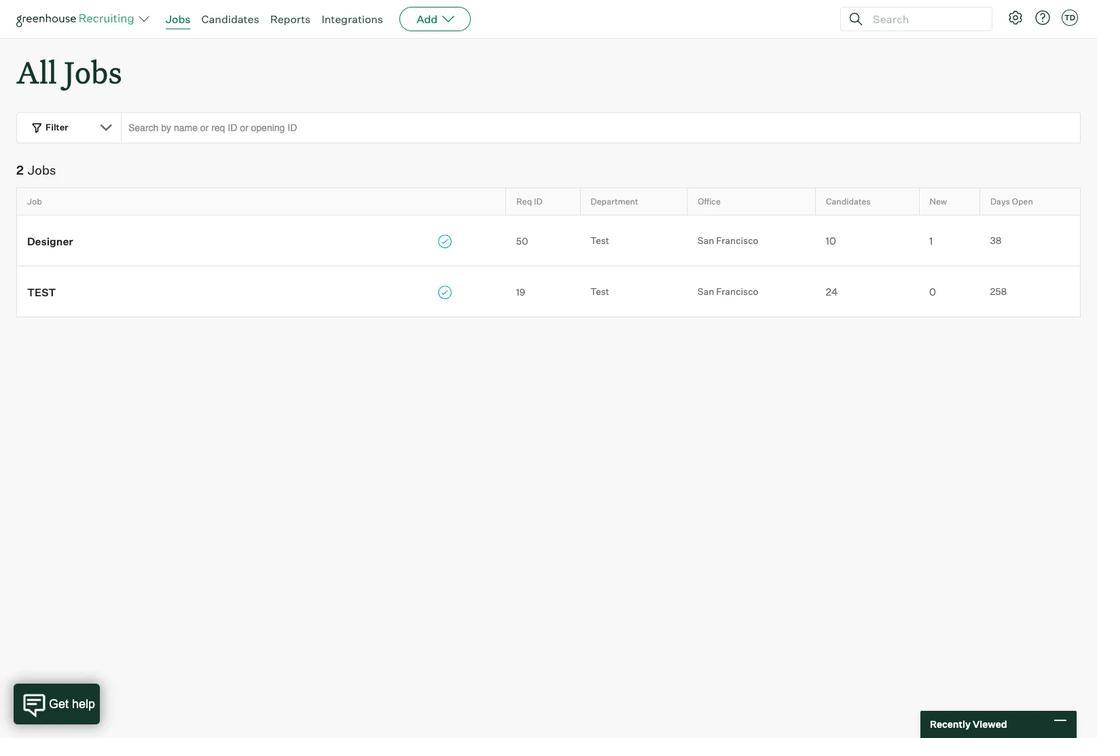 Task type: locate. For each thing, give the bounding box(es) containing it.
req
[[517, 196, 532, 206]]

2 vertical spatial jobs
[[28, 163, 56, 178]]

francisco for 10
[[717, 235, 759, 246]]

candidates right jobs link
[[202, 12, 259, 26]]

0 vertical spatial test
[[591, 235, 610, 246]]

0 vertical spatial san francisco
[[698, 235, 759, 246]]

department
[[591, 196, 639, 206]]

38
[[991, 235, 1002, 246]]

0 horizontal spatial jobs
[[28, 163, 56, 178]]

add button
[[400, 7, 471, 31]]

greenhouse recruiting image
[[16, 11, 139, 27]]

24 link
[[816, 284, 920, 299]]

1 horizontal spatial candidates
[[826, 196, 871, 206]]

1 vertical spatial san francisco
[[698, 286, 759, 297]]

all jobs
[[16, 52, 122, 92]]

0 vertical spatial candidates
[[202, 12, 259, 26]]

1 test from the top
[[591, 235, 610, 246]]

jobs for 2 jobs
[[28, 163, 56, 178]]

24
[[826, 286, 838, 299]]

jobs left candidates link
[[166, 12, 191, 26]]

1 francisco from the top
[[717, 235, 759, 246]]

test
[[591, 235, 610, 246], [591, 286, 610, 297]]

san francisco for 10
[[698, 235, 759, 246]]

1 vertical spatial test
[[591, 286, 610, 297]]

filter
[[46, 122, 68, 133]]

1 vertical spatial jobs
[[64, 52, 122, 92]]

2 san from the top
[[698, 286, 715, 297]]

recently viewed
[[930, 719, 1008, 730]]

td button
[[1062, 10, 1079, 26]]

jobs down greenhouse recruiting image
[[64, 52, 122, 92]]

open
[[1012, 196, 1034, 206]]

recently
[[930, 719, 971, 730]]

1 vertical spatial candidates
[[826, 196, 871, 206]]

0 link
[[920, 284, 980, 299]]

0 vertical spatial san
[[698, 235, 715, 246]]

td button
[[1060, 7, 1081, 29]]

candidates
[[202, 12, 259, 26], [826, 196, 871, 206]]

francisco
[[717, 235, 759, 246], [717, 286, 759, 297]]

0 vertical spatial francisco
[[717, 235, 759, 246]]

candidates link
[[202, 12, 259, 26]]

san francisco
[[698, 235, 759, 246], [698, 286, 759, 297]]

san francisco for 24
[[698, 286, 759, 297]]

days open
[[991, 196, 1034, 206]]

1 san francisco from the top
[[698, 235, 759, 246]]

candidates up 10 in the top right of the page
[[826, 196, 871, 206]]

add
[[417, 12, 438, 26]]

1 vertical spatial francisco
[[717, 286, 759, 297]]

jobs
[[166, 12, 191, 26], [64, 52, 122, 92], [28, 163, 56, 178]]

jobs for all jobs
[[64, 52, 122, 92]]

days
[[991, 196, 1011, 206]]

0 horizontal spatial candidates
[[202, 12, 259, 26]]

2 san francisco from the top
[[698, 286, 759, 297]]

2 test from the top
[[591, 286, 610, 297]]

req id
[[517, 196, 543, 206]]

office
[[698, 196, 721, 206]]

1 horizontal spatial jobs
[[64, 52, 122, 92]]

1 vertical spatial san
[[698, 286, 715, 297]]

integrations link
[[322, 12, 383, 26]]

Search by name or req ID or opening ID text field
[[121, 112, 1081, 144]]

2 jobs
[[16, 163, 56, 178]]

1 san from the top
[[698, 235, 715, 246]]

san
[[698, 235, 715, 246], [698, 286, 715, 297]]

jobs right 2
[[28, 163, 56, 178]]

2 horizontal spatial jobs
[[166, 12, 191, 26]]

2 francisco from the top
[[717, 286, 759, 297]]

viewed
[[973, 719, 1008, 730]]



Task type: vqa. For each thing, say whether or not it's contained in the screenshot.
Candidates
yes



Task type: describe. For each thing, give the bounding box(es) containing it.
0
[[930, 286, 937, 299]]

test for 10
[[591, 235, 610, 246]]

all
[[16, 52, 57, 92]]

0 vertical spatial jobs
[[166, 12, 191, 26]]

configure image
[[1008, 10, 1024, 26]]

258
[[991, 286, 1007, 297]]

san for 10
[[698, 235, 715, 246]]

reports
[[270, 12, 311, 26]]

50
[[516, 235, 528, 247]]

designer
[[27, 235, 73, 248]]

test
[[27, 286, 56, 299]]

10 link
[[816, 234, 920, 248]]

id
[[534, 196, 543, 206]]

Search text field
[[870, 9, 980, 29]]

1
[[930, 235, 933, 248]]

jobs link
[[166, 12, 191, 26]]

new
[[930, 196, 948, 206]]

2
[[16, 163, 24, 178]]

test for 24
[[591, 286, 610, 297]]

job
[[27, 196, 42, 206]]

1 link
[[920, 234, 980, 248]]

td
[[1065, 13, 1076, 22]]

designer link
[[17, 233, 506, 248]]

integrations
[[322, 12, 383, 26]]

san for 24
[[698, 286, 715, 297]]

francisco for 24
[[717, 286, 759, 297]]

10
[[826, 235, 837, 248]]

19
[[516, 286, 526, 298]]

test link
[[17, 284, 506, 299]]

reports link
[[270, 12, 311, 26]]



